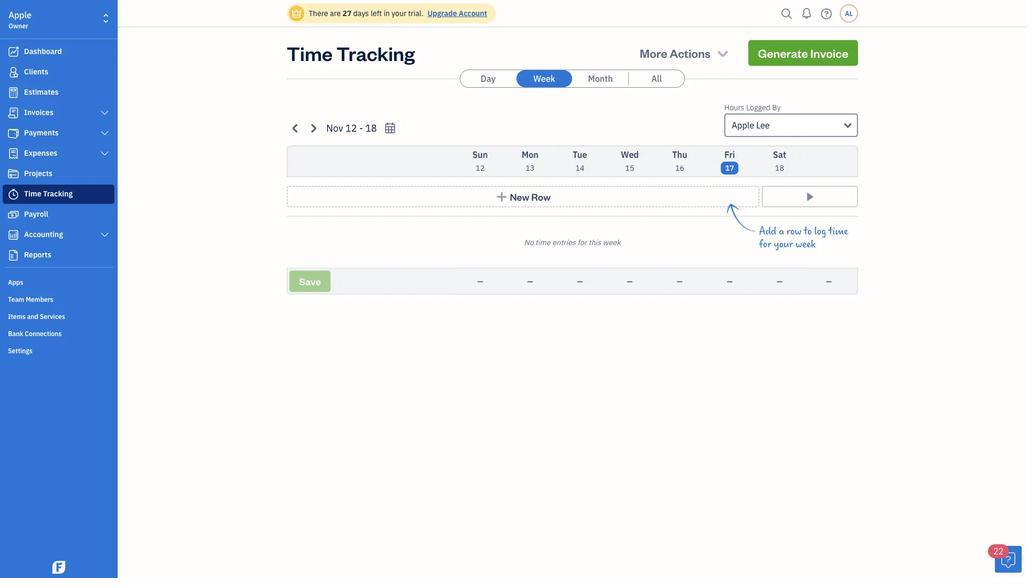 Task type: describe. For each thing, give the bounding box(es) containing it.
14
[[576, 163, 585, 173]]

0 horizontal spatial for
[[578, 237, 587, 247]]

actions
[[670, 45, 711, 60]]

money image
[[7, 209, 20, 220]]

main element
[[0, 0, 145, 578]]

for inside add a row to log time for your week
[[760, 238, 772, 250]]

new row
[[510, 190, 551, 203]]

0 horizontal spatial week
[[603, 237, 621, 247]]

chevron large down image for expenses
[[100, 149, 110, 158]]

team members link
[[3, 291, 115, 307]]

payments
[[24, 128, 59, 138]]

generate invoice button
[[749, 40, 858, 66]]

nov 12 - 18
[[326, 122, 377, 134]]

thu
[[673, 149, 688, 160]]

wed 15
[[621, 149, 639, 173]]

choose a date image
[[384, 122, 396, 134]]

wed
[[621, 149, 639, 160]]

go to help image
[[818, 6, 835, 22]]

add a row to log time for your week
[[760, 226, 849, 250]]

payroll link
[[3, 205, 115, 224]]

sun
[[473, 149, 488, 160]]

payments link
[[3, 124, 115, 143]]

chart image
[[7, 230, 20, 240]]

12 for sun
[[476, 163, 485, 173]]

27
[[343, 8, 352, 18]]

day
[[481, 73, 496, 84]]

client image
[[7, 67, 20, 78]]

freshbooks image
[[50, 561, 67, 574]]

a
[[779, 226, 785, 237]]

generate invoice
[[758, 45, 849, 60]]

7 — from the left
[[777, 276, 783, 286]]

chevron large down image for payments
[[100, 129, 110, 138]]

new
[[510, 190, 530, 203]]

month link
[[573, 70, 629, 87]]

previous week image
[[290, 122, 302, 134]]

notifications image
[[799, 3, 816, 24]]

reports link
[[3, 246, 115, 265]]

more actions button
[[631, 40, 740, 66]]

mon
[[522, 149, 539, 160]]

no
[[524, 237, 534, 247]]

fri
[[725, 149, 735, 160]]

apple for lee
[[732, 120, 755, 131]]

estimates
[[24, 87, 59, 97]]

to
[[804, 226, 812, 237]]

team
[[8, 295, 24, 303]]

week link
[[517, 70, 572, 87]]

add
[[760, 226, 777, 237]]

search image
[[779, 6, 796, 22]]

crown image
[[291, 8, 302, 19]]

2 — from the left
[[527, 276, 533, 286]]

row
[[787, 226, 802, 237]]

members
[[26, 295, 53, 303]]

clients link
[[3, 63, 115, 82]]

expense image
[[7, 148, 20, 159]]

chevron large down image
[[100, 231, 110, 239]]

0 horizontal spatial your
[[392, 8, 407, 18]]

timer image
[[7, 189, 20, 200]]

0 vertical spatial tracking
[[337, 40, 415, 66]]

your inside add a row to log time for your week
[[774, 238, 793, 250]]

projects link
[[3, 164, 115, 184]]

estimates link
[[3, 83, 115, 102]]

projects
[[24, 168, 53, 178]]

generate
[[758, 45, 808, 60]]

no time entries for this week
[[524, 237, 621, 247]]

payment image
[[7, 128, 20, 139]]

more actions
[[640, 45, 711, 60]]

12 for nov
[[346, 122, 357, 134]]

sun 12
[[473, 149, 488, 173]]

all link
[[629, 70, 685, 87]]

month
[[588, 73, 613, 84]]

fri 17
[[725, 149, 735, 173]]

apps
[[8, 278, 23, 286]]

-
[[359, 122, 363, 134]]

mon 13
[[522, 149, 539, 173]]

trial.
[[408, 8, 424, 18]]

thu 16
[[673, 149, 688, 173]]

report image
[[7, 250, 20, 261]]

and
[[27, 312, 38, 321]]

items and services link
[[3, 308, 115, 324]]

bank
[[8, 329, 23, 338]]

accounting
[[24, 229, 63, 239]]

dashboard image
[[7, 47, 20, 57]]

apple for owner
[[9, 9, 32, 21]]

plus image
[[496, 191, 508, 202]]

invoices link
[[3, 103, 115, 123]]

8 — from the left
[[826, 276, 832, 286]]

tue 14
[[573, 149, 587, 173]]

more
[[640, 45, 668, 60]]

invoice image
[[7, 108, 20, 118]]

expenses link
[[3, 144, 115, 163]]

invoice
[[811, 45, 849, 60]]

al
[[846, 9, 853, 18]]



Task type: locate. For each thing, give the bounding box(es) containing it.
time tracking
[[287, 40, 415, 66], [24, 189, 73, 199]]

1 horizontal spatial apple
[[732, 120, 755, 131]]

by
[[773, 102, 781, 112]]

time right no at top right
[[536, 237, 551, 247]]

0 horizontal spatial 18
[[366, 122, 377, 134]]

12 down "sun"
[[476, 163, 485, 173]]

items and services
[[8, 312, 65, 321]]

payroll
[[24, 209, 48, 219]]

1 vertical spatial tracking
[[43, 189, 73, 199]]

0 horizontal spatial apple
[[9, 9, 32, 21]]

tracking down projects link
[[43, 189, 73, 199]]

services
[[40, 312, 65, 321]]

tracking inside main element
[[43, 189, 73, 199]]

1 vertical spatial 12
[[476, 163, 485, 173]]

apple inside main element
[[9, 9, 32, 21]]

apple lee button
[[725, 113, 858, 137]]

18 right "-"
[[366, 122, 377, 134]]

0 vertical spatial 12
[[346, 122, 357, 134]]

project image
[[7, 169, 20, 179]]

1 vertical spatial apple
[[732, 120, 755, 131]]

logged
[[747, 102, 771, 112]]

1 chevron large down image from the top
[[100, 109, 110, 117]]

week down to
[[796, 238, 816, 250]]

sat 18
[[773, 149, 787, 173]]

1 vertical spatial your
[[774, 238, 793, 250]]

week right this on the right of the page
[[603, 237, 621, 247]]

apps link
[[3, 273, 115, 290]]

1 — from the left
[[477, 276, 483, 286]]

apple down "hours"
[[732, 120, 755, 131]]

0 vertical spatial your
[[392, 8, 407, 18]]

1 horizontal spatial week
[[796, 238, 816, 250]]

in
[[384, 8, 390, 18]]

all
[[652, 73, 662, 84]]

6 — from the left
[[727, 276, 733, 286]]

0 horizontal spatial tracking
[[43, 189, 73, 199]]

0 vertical spatial 18
[[366, 122, 377, 134]]

12 left "-"
[[346, 122, 357, 134]]

5 — from the left
[[677, 276, 683, 286]]

time tracking inside main element
[[24, 189, 73, 199]]

your down a
[[774, 238, 793, 250]]

items
[[8, 312, 26, 321]]

bank connections
[[8, 329, 62, 338]]

3 — from the left
[[577, 276, 583, 286]]

estimate image
[[7, 87, 20, 98]]

new row button
[[287, 186, 760, 207]]

chevron large down image up payments link
[[100, 109, 110, 117]]

17
[[726, 163, 735, 173]]

entries
[[553, 237, 576, 247]]

bank connections link
[[3, 325, 115, 341]]

hours
[[725, 102, 745, 112]]

upgrade
[[428, 8, 457, 18]]

upgrade account link
[[426, 8, 487, 18]]

apple owner
[[9, 9, 32, 30]]

there are 27 days left in your trial. upgrade account
[[309, 8, 487, 18]]

expenses
[[24, 148, 57, 158]]

week
[[534, 73, 556, 84]]

1 vertical spatial chevron large down image
[[100, 129, 110, 138]]

accounting link
[[3, 225, 115, 245]]

1 horizontal spatial 12
[[476, 163, 485, 173]]

week
[[603, 237, 621, 247], [796, 238, 816, 250]]

apple
[[9, 9, 32, 21], [732, 120, 755, 131]]

chevrondown image
[[716, 45, 731, 60]]

tracking down left
[[337, 40, 415, 66]]

2 vertical spatial chevron large down image
[[100, 149, 110, 158]]

16
[[676, 163, 685, 173]]

18 inside sat 18
[[775, 163, 784, 173]]

clients
[[24, 67, 48, 77]]

—
[[477, 276, 483, 286], [527, 276, 533, 286], [577, 276, 583, 286], [627, 276, 633, 286], [677, 276, 683, 286], [727, 276, 733, 286], [777, 276, 783, 286], [826, 276, 832, 286]]

1 horizontal spatial time tracking
[[287, 40, 415, 66]]

1 horizontal spatial for
[[760, 238, 772, 250]]

hours logged by
[[725, 102, 781, 112]]

for
[[578, 237, 587, 247], [760, 238, 772, 250]]

your right in
[[392, 8, 407, 18]]

13
[[526, 163, 535, 173]]

apple inside 'apple lee' dropdown button
[[732, 120, 755, 131]]

days
[[353, 8, 369, 18]]

time
[[287, 40, 333, 66], [24, 189, 41, 199]]

your
[[392, 8, 407, 18], [774, 238, 793, 250]]

22 button
[[988, 544, 1022, 573]]

log
[[815, 226, 827, 237]]

2 chevron large down image from the top
[[100, 129, 110, 138]]

tracking
[[337, 40, 415, 66], [43, 189, 73, 199]]

day link
[[461, 70, 516, 87]]

chevron large down image inside expenses link
[[100, 149, 110, 158]]

22
[[994, 546, 1004, 557]]

owner
[[9, 21, 28, 30]]

next week image
[[307, 122, 320, 134]]

chevron large down image
[[100, 109, 110, 117], [100, 129, 110, 138], [100, 149, 110, 158]]

this
[[589, 237, 601, 247]]

time inside main element
[[24, 189, 41, 199]]

time right 'timer' image
[[24, 189, 41, 199]]

al button
[[840, 4, 858, 22]]

1 horizontal spatial time
[[829, 226, 849, 237]]

0 horizontal spatial time tracking
[[24, 189, 73, 199]]

1 vertical spatial time tracking
[[24, 189, 73, 199]]

time right log
[[829, 226, 849, 237]]

1 horizontal spatial tracking
[[337, 40, 415, 66]]

time tracking link
[[3, 185, 115, 204]]

0 horizontal spatial time
[[536, 237, 551, 247]]

account
[[459, 8, 487, 18]]

15
[[626, 163, 635, 173]]

apple up owner
[[9, 9, 32, 21]]

chevron large down image inside invoices link
[[100, 109, 110, 117]]

tue
[[573, 149, 587, 160]]

18 down sat
[[775, 163, 784, 173]]

18
[[366, 122, 377, 134], [775, 163, 784, 173]]

left
[[371, 8, 382, 18]]

for left this on the right of the page
[[578, 237, 587, 247]]

connections
[[25, 329, 62, 338]]

1 horizontal spatial 18
[[775, 163, 784, 173]]

1 horizontal spatial time
[[287, 40, 333, 66]]

1 horizontal spatial your
[[774, 238, 793, 250]]

are
[[330, 8, 341, 18]]

chevron large down image up expenses link
[[100, 129, 110, 138]]

12 inside the sun 12
[[476, 163, 485, 173]]

3 chevron large down image from the top
[[100, 149, 110, 158]]

0 vertical spatial apple
[[9, 9, 32, 21]]

0 horizontal spatial 12
[[346, 122, 357, 134]]

0 vertical spatial time
[[287, 40, 333, 66]]

settings
[[8, 346, 33, 355]]

1 vertical spatial time
[[24, 189, 41, 199]]

invoices
[[24, 107, 53, 117]]

0 horizontal spatial time
[[24, 189, 41, 199]]

time down there
[[287, 40, 333, 66]]

time tracking down 27
[[287, 40, 415, 66]]

1 vertical spatial 18
[[775, 163, 784, 173]]

nov
[[326, 122, 343, 134]]

4 — from the left
[[627, 276, 633, 286]]

sat
[[773, 149, 787, 160]]

start timer image
[[804, 191, 816, 202]]

row
[[532, 190, 551, 203]]

reports
[[24, 250, 51, 260]]

lee
[[757, 120, 770, 131]]

team members
[[8, 295, 53, 303]]

for down add
[[760, 238, 772, 250]]

there
[[309, 8, 328, 18]]

0 vertical spatial chevron large down image
[[100, 109, 110, 117]]

chevron large down image down payments link
[[100, 149, 110, 158]]

0 vertical spatial time tracking
[[287, 40, 415, 66]]

resource center badge image
[[995, 546, 1022, 573]]

12
[[346, 122, 357, 134], [476, 163, 485, 173]]

time inside add a row to log time for your week
[[829, 226, 849, 237]]

time
[[829, 226, 849, 237], [536, 237, 551, 247]]

week inside add a row to log time for your week
[[796, 238, 816, 250]]

time tracking down projects link
[[24, 189, 73, 199]]

dashboard link
[[3, 42, 115, 62]]

chevron large down image for invoices
[[100, 109, 110, 117]]



Task type: vqa. For each thing, say whether or not it's contained in the screenshot.
SUN 12
yes



